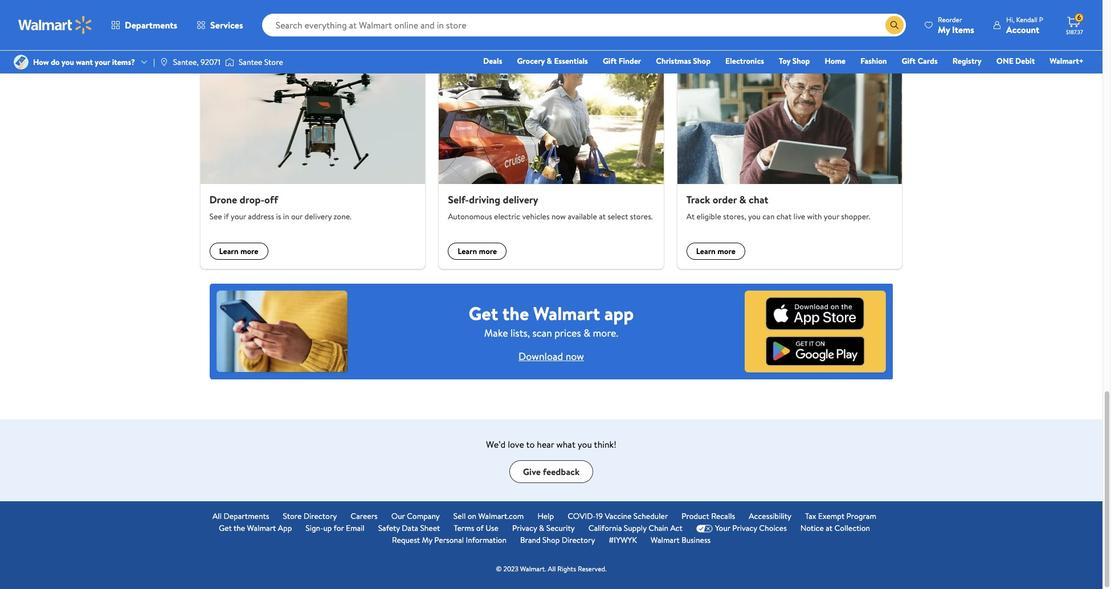Task type: describe. For each thing, give the bounding box(es) containing it.
home link
[[820, 55, 851, 67]]

get inside tax exempt program get the walmart app
[[219, 523, 232, 534]]

6 $187.37
[[1067, 13, 1084, 36]]

electric
[[494, 211, 521, 222]]

2 list item from the left
[[552, 0, 910, 20]]

1 vertical spatial now
[[566, 349, 584, 364]]

more for chat
[[718, 246, 736, 257]]

your
[[715, 523, 731, 534]]

do
[[51, 56, 60, 68]]

notice at collection request my personal information
[[392, 523, 871, 546]]

toy shop link
[[774, 55, 816, 67]]

reserved.
[[578, 565, 607, 574]]

the inside get the walmart app make lists, scan prices & more.
[[503, 301, 529, 326]]

careers link
[[351, 511, 378, 523]]

1 list item from the left
[[194, 0, 552, 20]]

my inside reorder my items
[[938, 23, 951, 36]]

grocery
[[517, 55, 545, 67]]

account
[[1007, 23, 1040, 36]]

your privacy choices
[[715, 523, 787, 534]]

1 list from the top
[[194, 0, 910, 20]]

deals
[[483, 55, 503, 67]]

select
[[608, 211, 629, 222]]

make
[[485, 326, 508, 340]]

scheduler
[[634, 511, 668, 522]]

available
[[568, 211, 597, 222]]

store directory
[[283, 511, 337, 522]]

use
[[486, 523, 499, 534]]

brand
[[521, 535, 541, 546]]

see what's new
[[200, 34, 276, 49]]

help
[[538, 511, 554, 522]]

covid-
[[568, 511, 596, 522]]

delivery inside self-driving delivery autonomous electric vehicles now available at select stores.
[[503, 192, 539, 207]]

0 horizontal spatial your
[[95, 56, 110, 68]]

learn more for see
[[219, 246, 259, 257]]

christmas shop
[[656, 55, 711, 67]]

data
[[402, 523, 419, 534]]

list containing drone drop-off
[[194, 58, 910, 269]]

more for see
[[241, 246, 259, 257]]

drone drop-off see if your address is in our delivery zone.
[[210, 192, 352, 222]]

self-
[[448, 192, 469, 207]]

privacy & security
[[512, 523, 575, 534]]

vaccine
[[605, 511, 632, 522]]

one debit
[[997, 55, 1036, 67]]

 image for santee store
[[225, 56, 234, 68]]

sell on walmart.com
[[454, 511, 524, 522]]

terms of use
[[454, 523, 499, 534]]

learn more for chat
[[697, 246, 736, 257]]

now inside self-driving delivery autonomous electric vehicles now available at select stores.
[[552, 211, 566, 222]]

services button
[[187, 11, 253, 39]]

give feedback button
[[510, 461, 594, 484]]

privacy & security link
[[512, 523, 575, 535]]

your inside track order & chat at eligible stores, you can chat live with your shopper.
[[824, 211, 840, 222]]

give feedback
[[523, 466, 580, 478]]

toy
[[779, 55, 791, 67]]

zone.
[[334, 211, 352, 222]]

notice
[[801, 523, 824, 534]]

tax
[[806, 511, 817, 522]]

gift finder link
[[598, 55, 647, 67]]

p
[[1040, 15, 1044, 24]]

terms of use link
[[454, 523, 499, 535]]

2 vertical spatial you
[[578, 439, 592, 451]]

#iywyk
[[609, 535, 637, 546]]

notice at collection link
[[801, 523, 871, 535]]

safety
[[378, 523, 400, 534]]

& down help
[[539, 523, 545, 534]]

92071
[[201, 56, 221, 68]]

santee, 92071
[[173, 56, 221, 68]]

request my personal information link
[[392, 535, 507, 547]]

at
[[687, 211, 695, 222]]

Search search field
[[262, 14, 907, 36]]

shopper.
[[842, 211, 871, 222]]

track order & chat list item
[[671, 58, 910, 269]]

autonomous
[[448, 211, 492, 222]]

search icon image
[[891, 21, 900, 30]]

santee store
[[239, 56, 283, 68]]

directory inside brand shop directory link
[[562, 535, 595, 546]]

christmas
[[656, 55, 692, 67]]

your privacy choices link
[[697, 523, 787, 535]]

want
[[76, 56, 93, 68]]

see inside drone drop-off see if your address is in our delivery zone.
[[210, 211, 222, 222]]

shop for brand
[[543, 535, 560, 546]]

items?
[[112, 56, 135, 68]]

chain
[[649, 523, 669, 534]]

learn for see
[[219, 246, 239, 257]]

sign-up for email link
[[306, 523, 365, 535]]

we'd love to hear what you think!
[[486, 439, 617, 451]]

walmart.
[[520, 565, 547, 574]]

vehicles
[[522, 211, 550, 222]]

1 horizontal spatial chat
[[777, 211, 792, 222]]

home
[[825, 55, 846, 67]]

act
[[671, 523, 683, 534]]

rights
[[558, 565, 576, 574]]

california supply chain act link
[[589, 523, 683, 535]]

with
[[808, 211, 822, 222]]

& inside track order & chat at eligible stores, you can chat live with your shopper.
[[740, 192, 747, 207]]

Walmart Site-Wide search field
[[262, 14, 907, 36]]

supply
[[624, 523, 647, 534]]

driving
[[469, 192, 501, 207]]

at inside notice at collection request my personal information
[[826, 523, 833, 534]]

reorder my items
[[938, 15, 975, 36]]

1 vertical spatial store
[[283, 511, 302, 522]]

cards
[[918, 55, 938, 67]]

we'd
[[486, 439, 506, 451]]

services
[[210, 19, 243, 31]]

learn more for autonomous
[[458, 246, 497, 257]]

our company link
[[392, 511, 440, 523]]

& right grocery
[[547, 55, 553, 67]]

gift cards
[[902, 55, 938, 67]]

get inside get the walmart app make lists, scan prices & more.
[[469, 301, 498, 326]]

on
[[468, 511, 477, 522]]

to
[[526, 439, 535, 451]]

gift for gift cards
[[902, 55, 916, 67]]

more for autonomous
[[479, 246, 497, 257]]

choices
[[760, 523, 787, 534]]

sell
[[454, 511, 466, 522]]



Task type: vqa. For each thing, say whether or not it's contained in the screenshot.
the leftmost more
yes



Task type: locate. For each thing, give the bounding box(es) containing it.
0 horizontal spatial chat
[[749, 192, 769, 207]]

learn more down "eligible"
[[697, 246, 736, 257]]

more down the autonomous
[[479, 246, 497, 257]]

1 vertical spatial chat
[[777, 211, 792, 222]]

at left select
[[599, 211, 606, 222]]

& right order
[[740, 192, 747, 207]]

0 vertical spatial my
[[938, 23, 951, 36]]

1 horizontal spatial gift
[[902, 55, 916, 67]]

gift for gift finder
[[603, 55, 617, 67]]

3 learn from the left
[[697, 246, 716, 257]]

you
[[62, 56, 74, 68], [749, 211, 761, 222], [578, 439, 592, 451]]

company
[[407, 511, 440, 522]]

grocery & essentials
[[517, 55, 588, 67]]

1 horizontal spatial at
[[826, 523, 833, 534]]

1 horizontal spatial the
[[503, 301, 529, 326]]

1 vertical spatial directory
[[562, 535, 595, 546]]

grocery & essentials link
[[512, 55, 593, 67]]

1 vertical spatial walmart
[[247, 523, 276, 534]]

shop for toy
[[793, 55, 810, 67]]

2 horizontal spatial learn
[[697, 246, 716, 257]]

program
[[847, 511, 877, 522]]

2 learn more from the left
[[458, 246, 497, 257]]

gift
[[603, 55, 617, 67], [902, 55, 916, 67]]

more down address
[[241, 246, 259, 257]]

your right if
[[231, 211, 246, 222]]

drop-
[[240, 192, 265, 207]]

toy shop
[[779, 55, 810, 67]]

1 vertical spatial the
[[234, 523, 245, 534]]

walmart+
[[1050, 55, 1084, 67]]

1 vertical spatial you
[[749, 211, 761, 222]]

reorder
[[938, 15, 963, 24]]

you right do
[[62, 56, 74, 68]]

1 horizontal spatial learn
[[458, 246, 477, 257]]

at inside self-driving delivery autonomous electric vehicles now available at select stores.
[[599, 211, 606, 222]]

0 horizontal spatial at
[[599, 211, 606, 222]]

learn inside self-driving delivery list item
[[458, 246, 477, 257]]

my left items
[[938, 23, 951, 36]]

2 learn from the left
[[458, 246, 477, 257]]

chat left live on the top
[[777, 211, 792, 222]]

kendall
[[1017, 15, 1038, 24]]

more inside 'drone drop-off' list item
[[241, 246, 259, 257]]

drone
[[210, 192, 237, 207]]

2 vertical spatial walmart
[[651, 535, 680, 546]]

all departments link
[[213, 511, 269, 523]]

departments up |
[[125, 19, 177, 31]]

0 horizontal spatial walmart
[[247, 523, 276, 534]]

1 vertical spatial see
[[210, 211, 222, 222]]

address
[[248, 211, 274, 222]]

1 horizontal spatial more
[[479, 246, 497, 257]]

0 vertical spatial list
[[194, 0, 910, 20]]

shop down "privacy & security"
[[543, 535, 560, 546]]

exempt
[[819, 511, 845, 522]]

business
[[682, 535, 711, 546]]

download now
[[519, 349, 584, 364]]

0 horizontal spatial you
[[62, 56, 74, 68]]

directory up sign-
[[304, 511, 337, 522]]

our
[[392, 511, 405, 522]]

directory inside store directory link
[[304, 511, 337, 522]]

now right the vehicles
[[552, 211, 566, 222]]

product recalls link
[[682, 511, 736, 523]]

1 horizontal spatial all
[[548, 565, 556, 574]]

 image for how do you want your items?
[[14, 55, 29, 70]]

privacy choices icon image
[[697, 525, 713, 533]]

now
[[552, 211, 566, 222], [566, 349, 584, 364]]

my
[[938, 23, 951, 36], [422, 535, 433, 546]]

0 horizontal spatial gift
[[603, 55, 617, 67]]

walmart image
[[18, 16, 92, 34]]

get down all departments
[[219, 523, 232, 534]]

store down new
[[264, 56, 283, 68]]

2 horizontal spatial you
[[749, 211, 761, 222]]

1 horizontal spatial delivery
[[503, 192, 539, 207]]

you left can
[[749, 211, 761, 222]]

2 horizontal spatial walmart
[[651, 535, 680, 546]]

you inside track order & chat at eligible stores, you can chat live with your shopper.
[[749, 211, 761, 222]]

0 vertical spatial departments
[[125, 19, 177, 31]]

self-driving delivery list item
[[432, 58, 671, 269]]

 image for santee, 92071
[[160, 58, 169, 67]]

©
[[496, 565, 502, 574]]

privacy up brand
[[512, 523, 537, 534]]

1 horizontal spatial privacy
[[733, 523, 758, 534]]

 image right |
[[160, 58, 169, 67]]

1 privacy from the left
[[512, 523, 537, 534]]

lists,
[[511, 326, 530, 340]]

0 vertical spatial see
[[200, 34, 218, 49]]

0 vertical spatial directory
[[304, 511, 337, 522]]

2 list from the top
[[194, 58, 910, 269]]

delivery up electric
[[503, 192, 539, 207]]

safety data sheet link
[[378, 523, 440, 535]]

the inside tax exempt program get the walmart app
[[234, 523, 245, 534]]

at down exempt
[[826, 523, 833, 534]]

at
[[599, 211, 606, 222], [826, 523, 833, 534]]

all departments
[[213, 511, 269, 522]]

personal
[[435, 535, 464, 546]]

1 learn from the left
[[219, 246, 239, 257]]

walmart inside get the walmart app make lists, scan prices & more.
[[534, 301, 600, 326]]

your
[[95, 56, 110, 68], [231, 211, 246, 222], [824, 211, 840, 222]]

0 vertical spatial chat
[[749, 192, 769, 207]]

0 vertical spatial delivery
[[503, 192, 539, 207]]

#iywyk link
[[609, 535, 637, 547]]

your inside drone drop-off see if your address is in our delivery zone.
[[231, 211, 246, 222]]

get the walmart app image
[[210, 284, 894, 380]]

walmart+ link
[[1045, 55, 1090, 67]]

gift left cards
[[902, 55, 916, 67]]

all left rights
[[548, 565, 556, 574]]

delivery right our
[[305, 211, 332, 222]]

1 horizontal spatial walmart
[[534, 301, 600, 326]]

santee
[[239, 56, 263, 68]]

delivery inside drone drop-off see if your address is in our delivery zone.
[[305, 211, 332, 222]]

0 horizontal spatial privacy
[[512, 523, 537, 534]]

one debit link
[[992, 55, 1041, 67]]

list item
[[194, 0, 552, 20], [552, 0, 910, 20]]

is
[[276, 211, 281, 222]]

see up '92071'
[[200, 34, 218, 49]]

give
[[523, 466, 541, 478]]

0 horizontal spatial all
[[213, 511, 222, 522]]

2 horizontal spatial  image
[[225, 56, 234, 68]]

0 vertical spatial all
[[213, 511, 222, 522]]

2 horizontal spatial your
[[824, 211, 840, 222]]

privacy right your
[[733, 523, 758, 534]]

you right what
[[578, 439, 592, 451]]

your right with
[[824, 211, 840, 222]]

0 horizontal spatial learn
[[219, 246, 239, 257]]

learn for autonomous
[[458, 246, 477, 257]]

19
[[596, 511, 603, 522]]

all up get the walmart app link
[[213, 511, 222, 522]]

our company
[[392, 511, 440, 522]]

learn more inside self-driving delivery list item
[[458, 246, 497, 257]]

1 horizontal spatial directory
[[562, 535, 595, 546]]

sheet
[[420, 523, 440, 534]]

your right want
[[95, 56, 110, 68]]

2 privacy from the left
[[733, 523, 758, 534]]

1 horizontal spatial my
[[938, 23, 951, 36]]

 image right '92071'
[[225, 56, 234, 68]]

the left the scan
[[503, 301, 529, 326]]

0 horizontal spatial departments
[[125, 19, 177, 31]]

registry link
[[948, 55, 987, 67]]

safety data sheet
[[378, 523, 440, 534]]

0 horizontal spatial the
[[234, 523, 245, 534]]

my inside notice at collection request my personal information
[[422, 535, 433, 546]]

|
[[153, 56, 155, 68]]

1 vertical spatial delivery
[[305, 211, 332, 222]]

1 vertical spatial get
[[219, 523, 232, 534]]

get left lists,
[[469, 301, 498, 326]]

collection
[[835, 523, 871, 534]]

0 horizontal spatial shop
[[543, 535, 560, 546]]

all
[[213, 511, 222, 522], [548, 565, 556, 574]]

 image left the how
[[14, 55, 29, 70]]

1 gift from the left
[[603, 55, 617, 67]]

what
[[557, 439, 576, 451]]

learn more down if
[[219, 246, 259, 257]]

download
[[519, 349, 563, 364]]

walmart inside tax exempt program get the walmart app
[[247, 523, 276, 534]]

learn inside track order & chat list item
[[697, 246, 716, 257]]

learn inside 'drone drop-off' list item
[[219, 246, 239, 257]]

prices
[[555, 326, 581, 340]]

1 vertical spatial list
[[194, 58, 910, 269]]

2 horizontal spatial more
[[718, 246, 736, 257]]

finder
[[619, 55, 642, 67]]

6
[[1078, 13, 1082, 22]]

store
[[264, 56, 283, 68], [283, 511, 302, 522]]

3 more from the left
[[718, 246, 736, 257]]

0 vertical spatial you
[[62, 56, 74, 68]]

0 vertical spatial get
[[469, 301, 498, 326]]

0 horizontal spatial more
[[241, 246, 259, 257]]

gift cards link
[[897, 55, 943, 67]]

chat up can
[[749, 192, 769, 207]]

0 horizontal spatial get
[[219, 523, 232, 534]]

2 horizontal spatial learn more
[[697, 246, 736, 257]]

 image
[[14, 55, 29, 70], [225, 56, 234, 68], [160, 58, 169, 67]]

download now link
[[519, 349, 584, 364]]

think!
[[594, 439, 617, 451]]

learn down the autonomous
[[458, 246, 477, 257]]

2 horizontal spatial shop
[[793, 55, 810, 67]]

departments inside popup button
[[125, 19, 177, 31]]

0 vertical spatial at
[[599, 211, 606, 222]]

more down the stores,
[[718, 246, 736, 257]]

0 vertical spatial now
[[552, 211, 566, 222]]

2 more from the left
[[479, 246, 497, 257]]

learn down "eligible"
[[697, 246, 716, 257]]

1 vertical spatial my
[[422, 535, 433, 546]]

more inside self-driving delivery list item
[[479, 246, 497, 257]]

stores.
[[630, 211, 653, 222]]

2 gift from the left
[[902, 55, 916, 67]]

sign-up for email
[[306, 523, 365, 534]]

product
[[682, 511, 710, 522]]

$187.37
[[1067, 28, 1084, 36]]

0 horizontal spatial delivery
[[305, 211, 332, 222]]

1 horizontal spatial get
[[469, 301, 498, 326]]

accessibility link
[[749, 511, 792, 523]]

0 horizontal spatial  image
[[14, 55, 29, 70]]

store up app
[[283, 511, 302, 522]]

hear
[[537, 439, 555, 451]]

1 horizontal spatial departments
[[224, 511, 269, 522]]

more inside track order & chat list item
[[718, 246, 736, 257]]

learn more
[[219, 246, 259, 257], [458, 246, 497, 257], [697, 246, 736, 257]]

0 horizontal spatial learn more
[[219, 246, 259, 257]]

1 more from the left
[[241, 246, 259, 257]]

app
[[605, 301, 634, 326]]

departments up get the walmart app link
[[224, 511, 269, 522]]

learn down if
[[219, 246, 239, 257]]

gift left finder
[[603, 55, 617, 67]]

3 learn more from the left
[[697, 246, 736, 257]]

product recalls
[[682, 511, 736, 522]]

more
[[241, 246, 259, 257], [479, 246, 497, 257], [718, 246, 736, 257]]

0 vertical spatial walmart
[[534, 301, 600, 326]]

recalls
[[712, 511, 736, 522]]

see
[[200, 34, 218, 49], [210, 211, 222, 222]]

0 horizontal spatial my
[[422, 535, 433, 546]]

1 horizontal spatial you
[[578, 439, 592, 451]]

brand shop directory link
[[521, 535, 595, 547]]

1 learn more from the left
[[219, 246, 259, 257]]

1 horizontal spatial your
[[231, 211, 246, 222]]

covid-19 vaccine scheduler
[[568, 511, 668, 522]]

& inside get the walmart app make lists, scan prices & more.
[[584, 326, 591, 340]]

1 vertical spatial all
[[548, 565, 556, 574]]

order
[[713, 192, 737, 207]]

learn more inside track order & chat list item
[[697, 246, 736, 257]]

directory down security
[[562, 535, 595, 546]]

if
[[224, 211, 229, 222]]

our
[[291, 211, 303, 222]]

2023
[[504, 565, 519, 574]]

0 horizontal spatial directory
[[304, 511, 337, 522]]

walmart.com
[[479, 511, 524, 522]]

of
[[477, 523, 484, 534]]

electronics link
[[721, 55, 770, 67]]

shop for christmas
[[693, 55, 711, 67]]

my down sheet
[[422, 535, 433, 546]]

up
[[324, 523, 332, 534]]

walmart business
[[651, 535, 711, 546]]

1 horizontal spatial shop
[[693, 55, 711, 67]]

now down 'prices'
[[566, 349, 584, 364]]

learn more down the autonomous
[[458, 246, 497, 257]]

0 vertical spatial the
[[503, 301, 529, 326]]

eligible
[[697, 211, 722, 222]]

list
[[194, 0, 910, 20], [194, 58, 910, 269]]

see left if
[[210, 211, 222, 222]]

directory
[[304, 511, 337, 522], [562, 535, 595, 546]]

learn more inside 'drone drop-off' list item
[[219, 246, 259, 257]]

1 vertical spatial departments
[[224, 511, 269, 522]]

email
[[346, 523, 365, 534]]

drone drop-off list item
[[194, 58, 432, 269]]

learn for chat
[[697, 246, 716, 257]]

0 vertical spatial store
[[264, 56, 283, 68]]

1 horizontal spatial learn more
[[458, 246, 497, 257]]

hi,
[[1007, 15, 1015, 24]]

the down all departments
[[234, 523, 245, 534]]

1 horizontal spatial  image
[[160, 58, 169, 67]]

shop right christmas
[[693, 55, 711, 67]]

1 vertical spatial at
[[826, 523, 833, 534]]

shop right toy in the top of the page
[[793, 55, 810, 67]]

& left more.
[[584, 326, 591, 340]]



